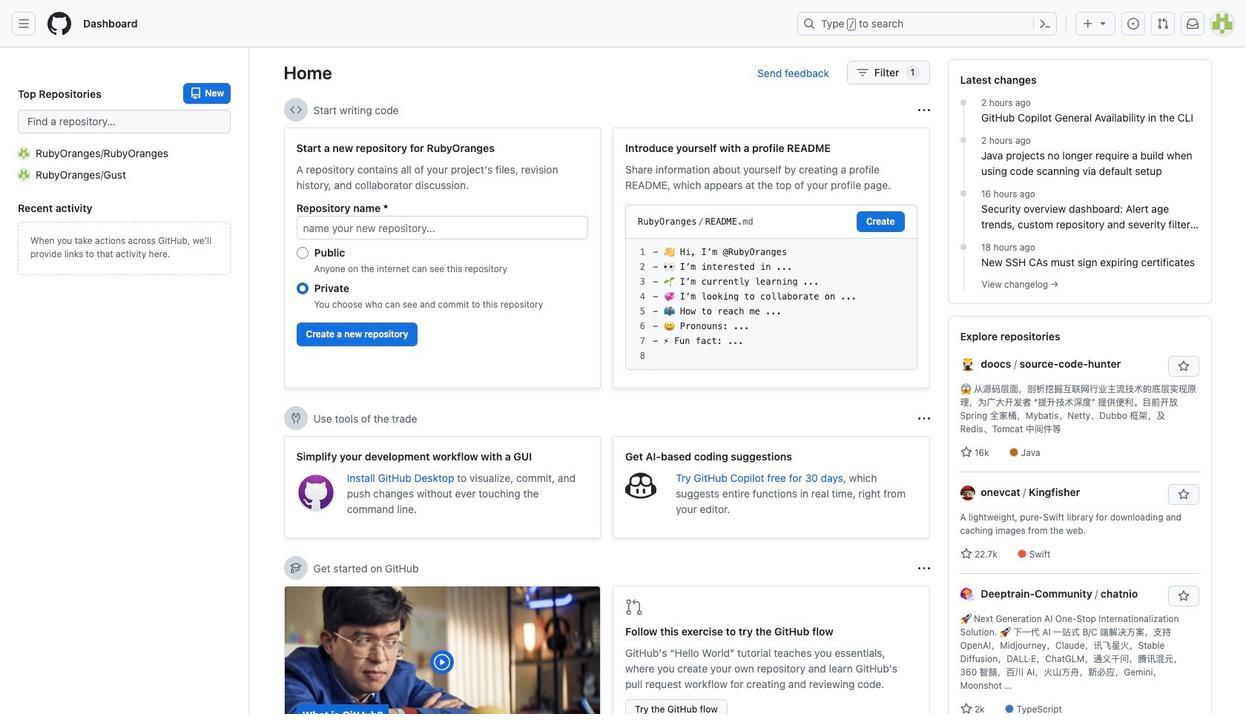 Task type: describe. For each thing, give the bounding box(es) containing it.
none submit inside introduce yourself with a profile readme element
[[857, 211, 905, 232]]

@deeptrain-community profile image
[[960, 588, 975, 603]]

git pull request image
[[625, 599, 643, 616]]

2 dot fill image from the top
[[958, 188, 969, 200]]

github desktop image
[[296, 473, 335, 512]]

play image
[[433, 653, 451, 671]]

what is github? element
[[284, 586, 601, 714]]

command palette image
[[1039, 18, 1051, 30]]

name your new repository... text field
[[296, 216, 588, 240]]

code image
[[290, 104, 302, 116]]

filter image
[[857, 67, 868, 79]]

mortar board image
[[290, 562, 302, 574]]

issue opened image
[[1127, 18, 1139, 30]]

tools image
[[290, 412, 302, 424]]

@onevcat profile image
[[960, 486, 975, 501]]

star this repository image for '@doocs profile' icon
[[1177, 360, 1189, 372]]

homepage image
[[47, 12, 71, 36]]

star image
[[960, 447, 972, 458]]

introduce yourself with a profile readme element
[[613, 128, 930, 389]]

star this repository image for @deeptrain-community profile icon
[[1177, 590, 1189, 602]]

star image for @onevcat profile icon
[[960, 548, 972, 560]]

why am i seeing this? image for try the github flow "element"
[[918, 563, 930, 574]]

why am i seeing this? image for introduce yourself with a profile readme element
[[918, 104, 930, 116]]

1 dot fill image from the top
[[958, 96, 969, 108]]

try the github flow element
[[613, 586, 930, 714]]

rubyoranges image
[[18, 147, 30, 159]]

triangle down image
[[1097, 17, 1109, 29]]



Task type: vqa. For each thing, say whether or not it's contained in the screenshot.
Rubyoranges icon at the left top of the page
yes



Task type: locate. For each thing, give the bounding box(es) containing it.
1 dot fill image from the top
[[958, 134, 969, 146]]

1 vertical spatial star image
[[960, 703, 972, 714]]

why am i seeing this? image
[[918, 104, 930, 116], [918, 563, 930, 574]]

star this repository image for @onevcat profile icon
[[1177, 489, 1189, 501]]

get ai-based coding suggestions element
[[613, 436, 930, 538]]

simplify your development workflow with a gui element
[[284, 436, 601, 538]]

1 vertical spatial dot fill image
[[958, 241, 969, 253]]

git pull request image
[[1157, 18, 1169, 30]]

0 vertical spatial star this repository image
[[1177, 360, 1189, 372]]

@doocs profile image
[[960, 358, 975, 373]]

Top Repositories search field
[[18, 110, 231, 134]]

gust image
[[18, 169, 30, 181]]

2 dot fill image from the top
[[958, 241, 969, 253]]

dot fill image
[[958, 134, 969, 146], [958, 241, 969, 253]]

0 vertical spatial dot fill image
[[958, 96, 969, 108]]

0 vertical spatial why am i seeing this? image
[[918, 104, 930, 116]]

explore repositories navigation
[[948, 316, 1212, 714]]

1 vertical spatial star this repository image
[[1177, 489, 1189, 501]]

explore element
[[948, 59, 1212, 714]]

0 vertical spatial dot fill image
[[958, 134, 969, 146]]

star image
[[960, 548, 972, 560], [960, 703, 972, 714]]

why am i seeing this? image
[[918, 413, 930, 425]]

1 vertical spatial dot fill image
[[958, 188, 969, 200]]

1 star image from the top
[[960, 548, 972, 560]]

2 star this repository image from the top
[[1177, 489, 1189, 501]]

1 why am i seeing this? image from the top
[[918, 104, 930, 116]]

1 star this repository image from the top
[[1177, 360, 1189, 372]]

plus image
[[1082, 18, 1094, 30]]

None submit
[[857, 211, 905, 232]]

dot fill image
[[958, 96, 969, 108], [958, 188, 969, 200]]

0 vertical spatial star image
[[960, 548, 972, 560]]

2 vertical spatial star this repository image
[[1177, 590, 1189, 602]]

start a new repository element
[[284, 128, 601, 389]]

notifications image
[[1187, 18, 1199, 30]]

what is github? image
[[284, 587, 600, 714]]

star image for @deeptrain-community profile icon
[[960, 703, 972, 714]]

Find a repository… text field
[[18, 110, 231, 134]]

None radio
[[296, 247, 308, 259], [296, 283, 308, 294], [296, 247, 308, 259], [296, 283, 308, 294]]

2 star image from the top
[[960, 703, 972, 714]]

star this repository image
[[1177, 360, 1189, 372], [1177, 489, 1189, 501], [1177, 590, 1189, 602]]

3 star this repository image from the top
[[1177, 590, 1189, 602]]

2 why am i seeing this? image from the top
[[918, 563, 930, 574]]

1 vertical spatial why am i seeing this? image
[[918, 563, 930, 574]]



